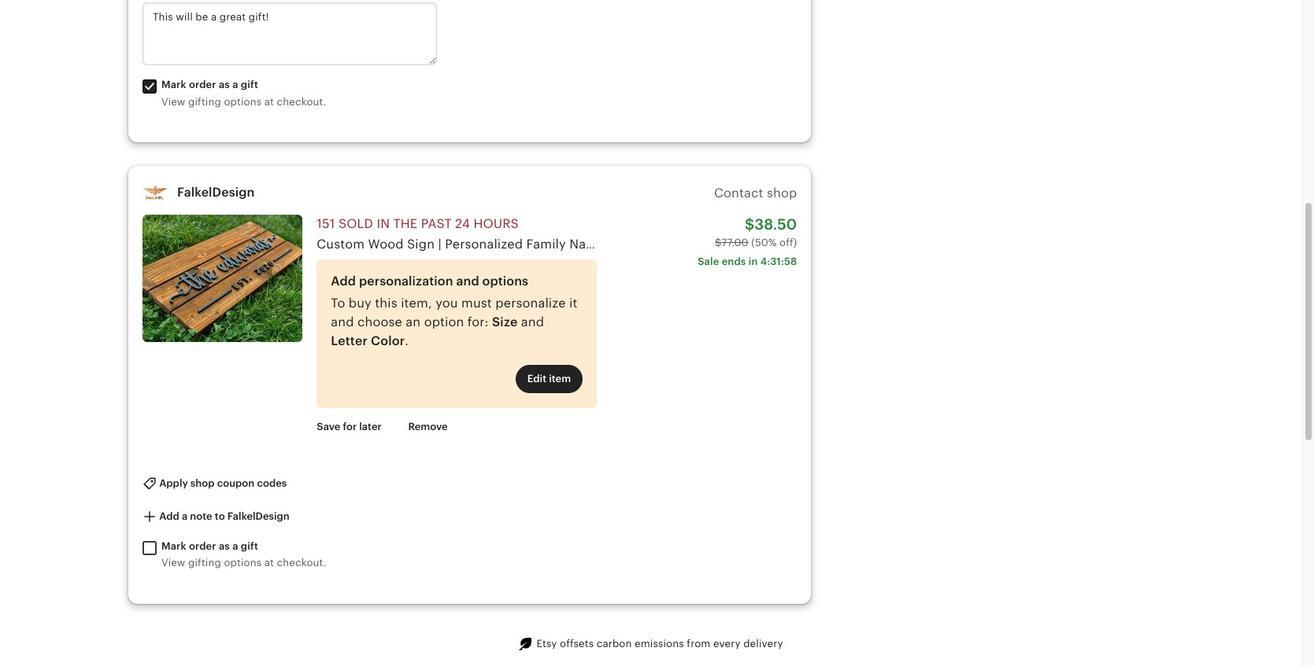 Task type: locate. For each thing, give the bounding box(es) containing it.
1 vertical spatial shop
[[190, 478, 215, 490]]

0 vertical spatial mark order as a gift view gifting options at checkout.
[[161, 79, 326, 108]]

mark order as a gift view gifting options at checkout. down add a note to nousrett (optional) text box
[[161, 79, 326, 108]]

Add a note to nousrett (optional) text field
[[143, 3, 437, 66]]

name right family
[[569, 237, 605, 252]]

0 horizontal spatial sign
[[407, 237, 435, 252]]

1 vertical spatial checkout.
[[277, 558, 326, 569]]

save for later
[[317, 421, 382, 433]]

etsy offsets carbon emissions from every delivery
[[537, 638, 783, 650]]

2 horizontal spatial sign
[[752, 237, 779, 252]]

1 horizontal spatial and
[[456, 274, 479, 289]]

coupon
[[217, 478, 255, 490]]

0 vertical spatial a
[[232, 79, 238, 91]]

falkeldesign link
[[177, 185, 255, 200]]

1 sign from the left
[[407, 237, 435, 252]]

1 vertical spatial mark order as a gift view gifting options at checkout.
[[161, 541, 326, 569]]

add inside add a note to falkeldesign 'dropdown button'
[[159, 511, 179, 523]]

2 name from the left
[[675, 237, 711, 252]]

1 horizontal spatial gift
[[1073, 237, 1096, 252]]

and up must
[[456, 274, 479, 289]]

family
[[526, 237, 566, 252]]

1 vertical spatial mark
[[161, 541, 186, 553]]

last
[[647, 237, 672, 252]]

0 vertical spatial at
[[264, 96, 274, 108]]

$ 38.50 $ 77.00 (50% off) sale ends in 4:31:58
[[698, 217, 797, 268]]

mark order as a gift view gifting options at checkout.
[[161, 79, 326, 108], [161, 541, 326, 569]]

personalization
[[359, 274, 453, 289]]

151 sold in the past 24 hours custom wood sign | personalized family name sign | last name pallet sign | wedding gift | home wall decor | anniversary gift
[[317, 217, 1096, 252]]

|
[[438, 237, 442, 252], [640, 237, 643, 252], [783, 237, 786, 252], [874, 237, 878, 252], [991, 237, 994, 252]]

from
[[687, 638, 710, 650]]

$
[[745, 217, 754, 233], [715, 237, 721, 249]]

checkout.
[[277, 96, 326, 108], [277, 558, 326, 569]]

letter
[[331, 334, 368, 349]]

$ up sale at the top of the page
[[715, 237, 721, 249]]

pallet
[[714, 237, 748, 252]]

gift down add a note to nousrett (optional) text box
[[241, 79, 258, 91]]

edit
[[527, 374, 546, 385]]

order
[[189, 79, 216, 91], [189, 541, 216, 553]]

| down 'past'
[[438, 237, 442, 252]]

2 vertical spatial a
[[232, 541, 238, 553]]

sale
[[698, 256, 719, 268]]

2 vertical spatial options
[[224, 558, 262, 569]]

etsy
[[537, 638, 557, 650]]

shop for contact
[[767, 186, 797, 200]]

anniversary
[[997, 237, 1070, 252]]

falkeldesign down 'codes'
[[227, 511, 290, 523]]

gift
[[848, 237, 871, 252], [1073, 237, 1096, 252]]

1 horizontal spatial in
[[749, 256, 758, 268]]

shop inside dropdown button
[[190, 478, 215, 490]]

shop
[[767, 186, 797, 200], [190, 478, 215, 490]]

0 vertical spatial gift
[[241, 79, 258, 91]]

0 vertical spatial shop
[[767, 186, 797, 200]]

1 | from the left
[[438, 237, 442, 252]]

buy
[[349, 296, 372, 311]]

0 vertical spatial as
[[219, 79, 230, 91]]

1 horizontal spatial shop
[[767, 186, 797, 200]]

5 | from the left
[[991, 237, 994, 252]]

size and letter color .
[[331, 315, 544, 349]]

sign
[[407, 237, 435, 252], [609, 237, 636, 252], [752, 237, 779, 252]]

wall
[[921, 237, 947, 252]]

add for add personalization and options
[[331, 274, 356, 289]]

1 at from the top
[[264, 96, 274, 108]]

1 vertical spatial in
[[749, 256, 758, 268]]

1 vertical spatial add
[[159, 511, 179, 523]]

gift right anniversary
[[1073, 237, 1096, 252]]

1 vertical spatial gifting
[[188, 558, 221, 569]]

falkeldesign right falkeldesign icon
[[177, 185, 255, 200]]

options
[[224, 96, 262, 108], [482, 274, 528, 289], [224, 558, 262, 569]]

0 horizontal spatial shop
[[190, 478, 215, 490]]

color
[[371, 334, 405, 349]]

ends
[[722, 256, 746, 268]]

offsets
[[560, 638, 594, 650]]

name
[[569, 237, 605, 252], [675, 237, 711, 252]]

| left last
[[640, 237, 643, 252]]

add for add a note to falkeldesign
[[159, 511, 179, 523]]

1 horizontal spatial name
[[675, 237, 711, 252]]

apply shop coupon codes
[[157, 478, 287, 490]]

and
[[456, 274, 479, 289], [331, 315, 354, 330], [521, 315, 544, 330]]

choose
[[357, 315, 402, 330]]

a down add a note to falkeldesign
[[232, 541, 238, 553]]

past
[[421, 217, 452, 232]]

to buy this item, you must personalize it and choose an option for:
[[331, 296, 578, 330]]

| up 4:31:58
[[783, 237, 786, 252]]

falkeldesign
[[177, 185, 255, 200], [227, 511, 290, 523]]

0 vertical spatial view
[[161, 96, 185, 108]]

sign down 'past'
[[407, 237, 435, 252]]

2 as from the top
[[219, 541, 230, 553]]

to
[[331, 296, 345, 311]]

sold
[[339, 217, 373, 232]]

1 vertical spatial falkeldesign
[[227, 511, 290, 523]]

1 vertical spatial options
[[482, 274, 528, 289]]

4:31:58
[[760, 256, 797, 268]]

1 vertical spatial gift
[[241, 541, 258, 553]]

for
[[343, 421, 357, 433]]

and down to
[[331, 315, 354, 330]]

0 vertical spatial order
[[189, 79, 216, 91]]

in right ends
[[749, 256, 758, 268]]

1 horizontal spatial sign
[[609, 237, 636, 252]]

at down add a note to falkeldesign
[[264, 558, 274, 569]]

at
[[264, 96, 274, 108], [264, 558, 274, 569]]

0 horizontal spatial name
[[569, 237, 605, 252]]

1 vertical spatial order
[[189, 541, 216, 553]]

77.00
[[721, 237, 749, 249]]

mark
[[161, 79, 186, 91], [161, 541, 186, 553]]

1 horizontal spatial add
[[331, 274, 356, 289]]

1 gift from the left
[[848, 237, 871, 252]]

0 vertical spatial in
[[377, 217, 390, 232]]

as
[[219, 79, 230, 91], [219, 541, 230, 553]]

you
[[436, 296, 458, 311]]

later
[[359, 421, 382, 433]]

add left note
[[159, 511, 179, 523]]

contact shop
[[714, 186, 797, 200]]

$ up (50%
[[745, 217, 754, 233]]

1 vertical spatial $
[[715, 237, 721, 249]]

in
[[377, 217, 390, 232], [749, 256, 758, 268]]

decor
[[950, 237, 987, 252]]

name up sale at the top of the page
[[675, 237, 711, 252]]

add
[[331, 274, 356, 289], [159, 511, 179, 523]]

0 horizontal spatial and
[[331, 315, 354, 330]]

3 sign from the left
[[752, 237, 779, 252]]

gift left the 'home'
[[848, 237, 871, 252]]

0 vertical spatial $
[[745, 217, 754, 233]]

view
[[161, 96, 185, 108], [161, 558, 185, 569]]

sign left last
[[609, 237, 636, 252]]

in inside '151 sold in the past 24 hours custom wood sign | personalized family name sign | last name pallet sign | wedding gift | home wall decor | anniversary gift'
[[377, 217, 390, 232]]

at down add a note to nousrett (optional) text box
[[264, 96, 274, 108]]

and down personalize
[[521, 315, 544, 330]]

mark order as a gift view gifting options at checkout. down add a note to falkeldesign
[[161, 541, 326, 569]]

carbon
[[597, 638, 632, 650]]

a left note
[[182, 511, 188, 523]]

add a note to falkeldesign button
[[131, 503, 301, 532]]

1 gift from the top
[[241, 79, 258, 91]]

0 vertical spatial add
[[331, 274, 356, 289]]

a
[[232, 79, 238, 91], [182, 511, 188, 523], [232, 541, 238, 553]]

2 order from the top
[[189, 541, 216, 553]]

gifting
[[188, 96, 221, 108], [188, 558, 221, 569]]

1 name from the left
[[569, 237, 605, 252]]

151
[[317, 217, 335, 232]]

shop right apply
[[190, 478, 215, 490]]

a down add a note to nousrett (optional) text box
[[232, 79, 238, 91]]

0 vertical spatial checkout.
[[277, 96, 326, 108]]

a inside add a note to falkeldesign 'dropdown button'
[[182, 511, 188, 523]]

add a note to falkeldesign
[[157, 511, 290, 523]]

0 vertical spatial mark
[[161, 79, 186, 91]]

1 vertical spatial view
[[161, 558, 185, 569]]

0 vertical spatial gifting
[[188, 96, 221, 108]]

| right decor
[[991, 237, 994, 252]]

1 vertical spatial a
[[182, 511, 188, 523]]

falkeldesign inside add a note to falkeldesign 'dropdown button'
[[227, 511, 290, 523]]

custom
[[317, 237, 365, 252]]

4 | from the left
[[874, 237, 878, 252]]

gift
[[241, 79, 258, 91], [241, 541, 258, 553]]

save for later button
[[305, 413, 393, 442]]

falkeldesign image
[[143, 180, 168, 206]]

1 vertical spatial as
[[219, 541, 230, 553]]

0 horizontal spatial add
[[159, 511, 179, 523]]

personalized
[[445, 237, 523, 252]]

1 gifting from the top
[[188, 96, 221, 108]]

shop up 38.50
[[767, 186, 797, 200]]

0 horizontal spatial gift
[[848, 237, 871, 252]]

gift down add a note to falkeldesign
[[241, 541, 258, 553]]

1 horizontal spatial $
[[745, 217, 754, 233]]

2 gift from the left
[[1073, 237, 1096, 252]]

sign up 4:31:58
[[752, 237, 779, 252]]

0 horizontal spatial in
[[377, 217, 390, 232]]

an
[[406, 315, 421, 330]]

edit item
[[527, 374, 571, 385]]

2 | from the left
[[640, 237, 643, 252]]

2 mark order as a gift view gifting options at checkout. from the top
[[161, 541, 326, 569]]

1 vertical spatial at
[[264, 558, 274, 569]]

in up wood
[[377, 217, 390, 232]]

(50%
[[751, 237, 777, 249]]

custom wood sign | personalized family name sign | last name pallet sign | wedding gift | home wall decor | anniversary gift image
[[143, 215, 303, 342]]

| left the 'home'
[[874, 237, 878, 252]]

add up to
[[331, 274, 356, 289]]

item,
[[401, 296, 432, 311]]

2 horizontal spatial and
[[521, 315, 544, 330]]



Task type: vqa. For each thing, say whether or not it's contained in the screenshot.
the screens.
no



Task type: describe. For each thing, give the bounding box(es) containing it.
remove button
[[396, 413, 460, 442]]

2 sign from the left
[[609, 237, 636, 252]]

wedding
[[790, 237, 844, 252]]

size
[[492, 315, 518, 330]]

custom wood sign | personalized family name sign | last name pallet sign | wedding gift | home wall decor | anniversary gift link
[[317, 237, 1096, 252]]

remove
[[408, 421, 448, 433]]

it
[[569, 296, 578, 311]]

.
[[405, 334, 409, 349]]

emissions
[[635, 638, 684, 650]]

0 vertical spatial options
[[224, 96, 262, 108]]

hours
[[474, 217, 519, 232]]

1 order from the top
[[189, 79, 216, 91]]

apply shop coupon codes button
[[131, 470, 299, 499]]

1 mark from the top
[[161, 79, 186, 91]]

must
[[461, 296, 492, 311]]

2 view from the top
[[161, 558, 185, 569]]

home
[[881, 237, 918, 252]]

2 at from the top
[[264, 558, 274, 569]]

edit item button
[[515, 366, 583, 394]]

codes
[[257, 478, 287, 490]]

1 as from the top
[[219, 79, 230, 91]]

every
[[713, 638, 741, 650]]

for:
[[468, 315, 489, 330]]

3 | from the left
[[783, 237, 786, 252]]

item
[[549, 374, 571, 385]]

contact
[[714, 186, 763, 200]]

note
[[190, 511, 212, 523]]

personalize
[[495, 296, 566, 311]]

1 view from the top
[[161, 96, 185, 108]]

save
[[317, 421, 340, 433]]

wood
[[368, 237, 404, 252]]

2 checkout. from the top
[[277, 558, 326, 569]]

2 gift from the top
[[241, 541, 258, 553]]

0 horizontal spatial $
[[715, 237, 721, 249]]

to
[[215, 511, 225, 523]]

0 vertical spatial falkeldesign
[[177, 185, 255, 200]]

and inside size and letter color .
[[521, 315, 544, 330]]

add personalization and options
[[331, 274, 528, 289]]

delivery
[[743, 638, 783, 650]]

1 mark order as a gift view gifting options at checkout. from the top
[[161, 79, 326, 108]]

1 checkout. from the top
[[277, 96, 326, 108]]

this
[[375, 296, 397, 311]]

24
[[455, 217, 470, 232]]

shop for apply
[[190, 478, 215, 490]]

apply
[[159, 478, 188, 490]]

and inside to buy this item, you must personalize it and choose an option for:
[[331, 315, 354, 330]]

2 mark from the top
[[161, 541, 186, 553]]

in inside $ 38.50 $ 77.00 (50% off) sale ends in 4:31:58
[[749, 256, 758, 268]]

off)
[[779, 237, 797, 249]]

38.50
[[754, 217, 797, 233]]

contact shop button
[[714, 186, 797, 200]]

the
[[393, 217, 418, 232]]

option
[[424, 315, 464, 330]]

2 gifting from the top
[[188, 558, 221, 569]]



